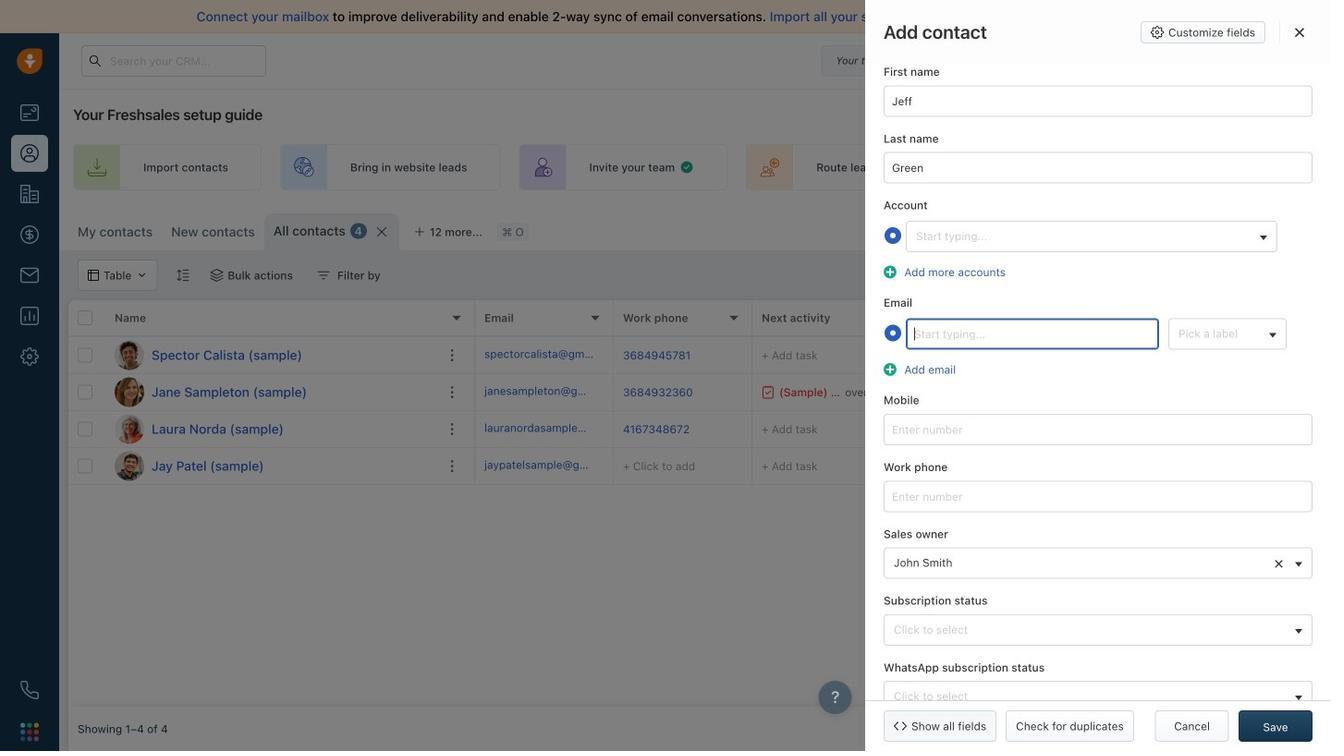 Task type: locate. For each thing, give the bounding box(es) containing it.
row group
[[68, 337, 475, 485], [475, 337, 1331, 485]]

container_wx8msf4aqz5i3rn1 image
[[680, 160, 695, 175], [938, 223, 951, 236], [1183, 349, 1195, 362]]

grid
[[68, 300, 1331, 707]]

dialog
[[865, 0, 1331, 752]]

Enter number text field
[[884, 414, 1313, 446]]

0 vertical spatial j image
[[115, 378, 144, 407]]

1 vertical spatial container_wx8msf4aqz5i3rn1 image
[[938, 223, 951, 236]]

what's new image
[[1199, 54, 1212, 67]]

0 vertical spatial container_wx8msf4aqz5i3rn1 image
[[680, 160, 695, 175]]

j image down l icon
[[115, 452, 144, 481]]

1 row group from the left
[[68, 337, 475, 485]]

1 vertical spatial j image
[[115, 452, 144, 481]]

cell
[[1307, 337, 1331, 374], [1030, 374, 1169, 411], [1169, 374, 1307, 411], [1307, 374, 1331, 411]]

container_wx8msf4aqz5i3rn1 image
[[210, 269, 223, 282], [317, 269, 330, 282], [762, 386, 775, 399], [1183, 423, 1195, 436]]

phone image
[[20, 681, 39, 700]]

Start typing... text field
[[884, 152, 1313, 184]]

j image up l icon
[[115, 378, 144, 407]]

2 row group from the left
[[475, 337, 1331, 485]]

2 vertical spatial container_wx8msf4aqz5i3rn1 image
[[1183, 349, 1195, 362]]

freshworks switcher image
[[20, 723, 39, 742]]

press space to select this row. row
[[68, 337, 475, 374], [475, 337, 1331, 374], [68, 374, 475, 411], [475, 374, 1331, 411], [68, 411, 475, 448], [475, 411, 1331, 448], [68, 448, 475, 485], [475, 448, 1331, 485]]

0 horizontal spatial container_wx8msf4aqz5i3rn1 image
[[680, 160, 695, 175]]

Start typing... email field
[[906, 318, 1159, 350]]

1 horizontal spatial container_wx8msf4aqz5i3rn1 image
[[938, 223, 951, 236]]

row
[[68, 300, 475, 337]]

close image
[[1295, 27, 1305, 38]]

2 horizontal spatial container_wx8msf4aqz5i3rn1 image
[[1183, 349, 1195, 362]]

Enter number text field
[[884, 481, 1313, 512]]

j image
[[115, 378, 144, 407], [115, 452, 144, 481]]



Task type: vqa. For each thing, say whether or not it's contained in the screenshot.
group
no



Task type: describe. For each thing, give the bounding box(es) containing it.
s image
[[115, 341, 144, 370]]

Start typing... text field
[[884, 85, 1313, 117]]

2 j image from the top
[[115, 452, 144, 481]]

Search your CRM... text field
[[81, 45, 266, 77]]

phone element
[[11, 672, 48, 709]]

send email image
[[1158, 55, 1171, 67]]

l image
[[115, 415, 144, 444]]

1 j image from the top
[[115, 378, 144, 407]]



